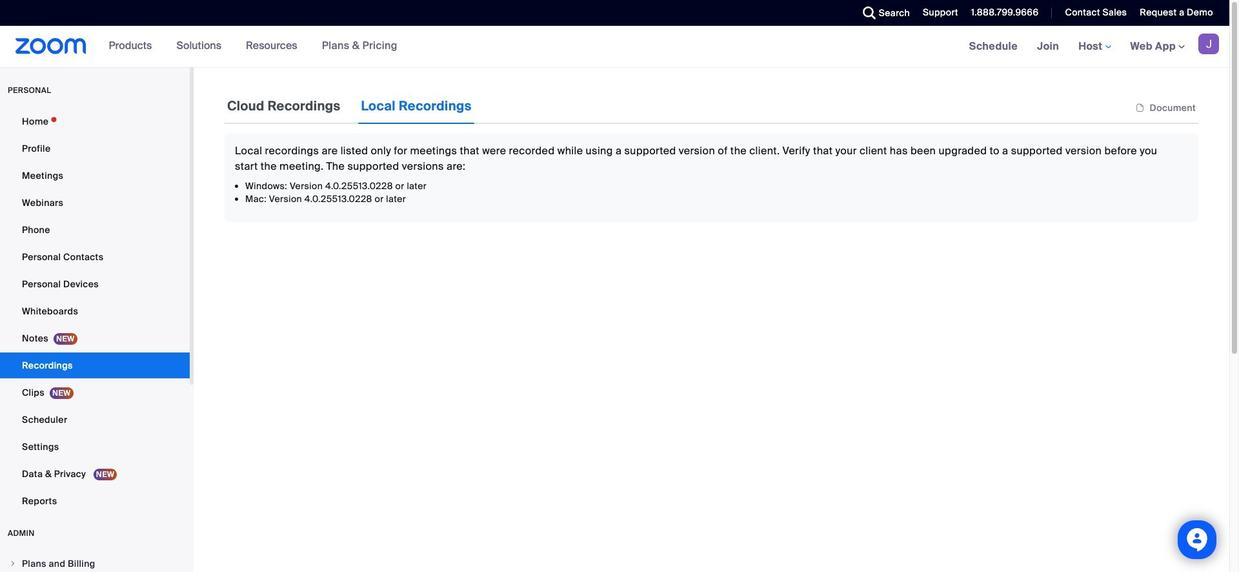 Task type: describe. For each thing, give the bounding box(es) containing it.
profile picture image
[[1199, 34, 1220, 54]]

2 tab from the left
[[359, 88, 474, 124]]

meetings navigation
[[960, 26, 1230, 68]]

tabs of recording tab list
[[225, 88, 474, 124]]

product information navigation
[[99, 26, 407, 67]]

right image
[[9, 560, 17, 568]]



Task type: vqa. For each thing, say whether or not it's contained in the screenshot.
Tabs of all whiteboard page tab list
no



Task type: locate. For each thing, give the bounding box(es) containing it.
personal menu menu
[[0, 108, 190, 515]]

banner
[[0, 26, 1230, 68]]

menu item
[[0, 551, 190, 572]]

tab
[[225, 88, 343, 124], [359, 88, 474, 124]]

main content element
[[225, 88, 1199, 222]]

0 horizontal spatial tab
[[225, 88, 343, 124]]

1 horizontal spatial tab
[[359, 88, 474, 124]]

1 tab from the left
[[225, 88, 343, 124]]

zoom logo image
[[15, 38, 86, 54]]

file image
[[1136, 102, 1145, 114]]



